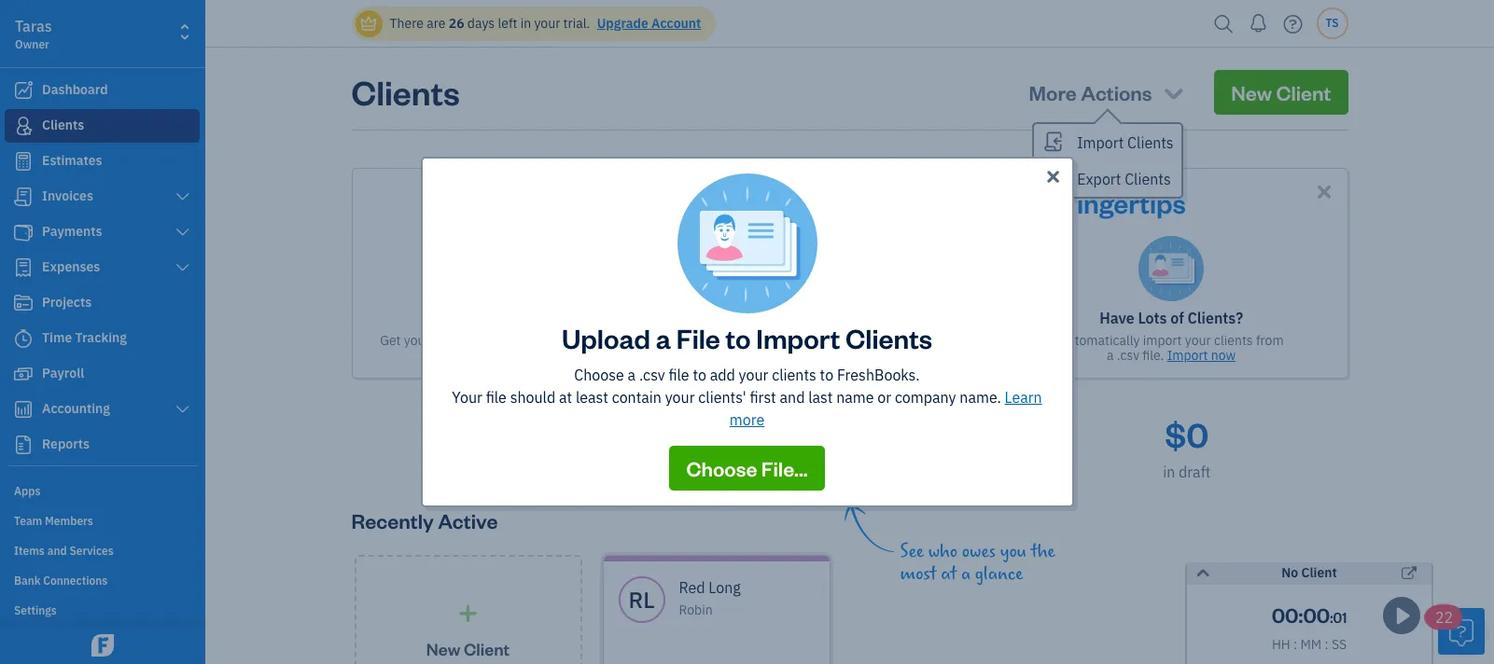 Task type: describe. For each thing, give the bounding box(es) containing it.
chevron large down image
[[174, 189, 191, 204]]

export clients
[[1077, 170, 1171, 189]]

learn inside learn more
[[1005, 388, 1042, 407]]

more actions
[[1029, 79, 1152, 105]]

00 : 00 : 01 hh : mm : ss
[[1272, 602, 1347, 653]]

client
[[861, 332, 893, 349]]

your left clients'
[[665, 388, 695, 407]]

expand timer details image
[[1194, 563, 1212, 585]]

and inside choose a .csv file to add your clients to freshbooks. your file should at least contain your clients' first and last name or company name.
[[780, 388, 805, 407]]

make
[[513, 185, 581, 220]]

how
[[913, 347, 938, 364]]

recently active
[[351, 508, 498, 534]]

exactly
[[747, 332, 789, 349]]

active
[[438, 508, 498, 534]]

see who owes you the most at a glance
[[900, 541, 1055, 585]]

: left 'ss'
[[1325, 636, 1328, 653]]

upgrade account link
[[593, 15, 701, 32]]

invoice image
[[12, 188, 35, 206]]

choose for a
[[574, 366, 624, 384]]

import inside have lots of clients? automatically import your clients from a .csv file. import now
[[1167, 347, 1208, 364]]

it all starts with clients get yourself up and running with organized clients. learn more
[[380, 309, 676, 364]]

see for see how
[[888, 347, 910, 364]]

choose file... button
[[669, 446, 825, 491]]

invoices.
[[834, 347, 885, 364]]

import inside dialog
[[756, 320, 840, 356]]

chevrondown image
[[1161, 79, 1187, 105]]

draft
[[1179, 463, 1211, 482]]

0 horizontal spatial to
[[693, 366, 706, 384]]

chevron large down image for expense image
[[174, 260, 191, 275]]

total
[[793, 463, 823, 482]]

the
[[1031, 541, 1055, 563]]

client up client
[[842, 309, 883, 328]]

clients for from
[[1214, 332, 1253, 349]]

red long robin
[[679, 579, 741, 619]]

estimate image
[[12, 152, 35, 171]]

$0 for $0 in draft
[[1165, 412, 1209, 456]]

taras
[[15, 17, 52, 35]]

learn more link
[[730, 388, 1042, 429]]

outstanding client revenue image
[[817, 236, 882, 301]]

long
[[709, 579, 741, 597]]

1 horizontal spatial close image
[[1313, 181, 1335, 203]]

a inside choose a .csv file to add your clients to freshbooks. your file should at least contain your clients' first and last name or company name.
[[628, 366, 636, 384]]

there
[[390, 15, 424, 32]]

and inside it all starts with clients get yourself up and running with organized clients. learn more
[[472, 332, 494, 349]]

1 vertical spatial new client link
[[354, 555, 582, 664]]

outstanding
[[753, 309, 838, 328]]

you
[[1000, 541, 1027, 563]]

upgrade
[[597, 15, 648, 32]]

have lots of clients? image
[[1139, 236, 1204, 301]]

main element
[[0, 0, 266, 664]]

import clients button
[[1034, 124, 1181, 161]]

choose file...
[[686, 455, 808, 482]]

$0 for $0 total outstanding
[[828, 412, 872, 456]]

learn more
[[730, 388, 1042, 429]]

clients inside dialog
[[845, 320, 932, 356]]

apps image
[[14, 483, 200, 498]]

money image
[[12, 365, 35, 384]]

at inside see who owes you the most at a glance
[[941, 564, 957, 585]]

01
[[1333, 609, 1347, 627]]

make billing a breeze with client info at your fingertips
[[513, 185, 1186, 220]]

a inside have lots of clients? automatically import your clients from a .csv file. import now
[[1107, 347, 1114, 364]]

trial.
[[563, 15, 590, 32]]

hh
[[1272, 636, 1290, 653]]

: up 'ss'
[[1330, 609, 1333, 627]]

all
[[461, 309, 479, 328]]

fingertips
[[1061, 185, 1186, 220]]

dashboard image
[[12, 81, 35, 100]]

company
[[895, 388, 956, 407]]

mm
[[1300, 636, 1322, 653]]

where
[[792, 332, 829, 349]]

file...
[[761, 455, 808, 482]]

2 horizontal spatial at
[[968, 185, 993, 220]]

timer image
[[12, 329, 35, 348]]

name.
[[960, 388, 1001, 407]]

running
[[497, 332, 542, 349]]

client down plus "image"
[[464, 638, 510, 659]]

least
[[576, 388, 608, 407]]

at inside choose a .csv file to add your clients to freshbooks. your file should at least contain your clients' first and last name or company name.
[[559, 388, 572, 407]]

revenue
[[886, 309, 946, 328]]

choose a .csv file to add your clients to freshbooks. your file should at least contain your clients' first and last name or company name.
[[452, 366, 1001, 407]]

left
[[498, 15, 517, 32]]

client right no
[[1301, 565, 1337, 581]]

.csv inside have lots of clients? automatically import your clients from a .csv file. import now
[[1117, 347, 1139, 364]]

who
[[928, 541, 958, 563]]

project image
[[12, 294, 35, 313]]

more inside it all starts with clients get yourself up and running with organized clients. learn more
[[531, 347, 561, 364]]

or
[[877, 388, 891, 407]]

have lots of clients? automatically import your clients from a .csv file. import now
[[1059, 309, 1284, 364]]

no
[[1281, 565, 1298, 581]]

info
[[916, 185, 963, 220]]

client image
[[12, 117, 35, 135]]

there are 26 days left in your trial. upgrade account
[[390, 15, 701, 32]]

report image
[[12, 436, 35, 454]]

no client
[[1281, 565, 1337, 581]]

file
[[676, 320, 720, 356]]

name
[[836, 388, 874, 407]]

upload
[[562, 320, 650, 356]]

outstanding client revenue
[[753, 309, 946, 328]]

owner
[[15, 37, 49, 51]]

robin
[[679, 602, 713, 619]]

with up "running"
[[528, 309, 559, 328]]

know
[[711, 332, 744, 349]]

get
[[380, 332, 401, 349]]

upload a file to import clients dialog
[[0, 134, 1494, 530]]

items and services image
[[14, 543, 200, 558]]

0 vertical spatial in
[[520, 15, 531, 32]]

see how
[[888, 347, 938, 364]]

freshbooks.
[[837, 366, 920, 384]]

lots
[[1138, 309, 1167, 328]]

upload a file to import clients
[[562, 320, 932, 356]]

first
[[750, 388, 776, 407]]

settings image
[[14, 603, 200, 618]]

yourself
[[404, 332, 451, 349]]



Task type: locate. For each thing, give the bounding box(es) containing it.
your up first
[[739, 366, 768, 384]]

0 vertical spatial chevron large down image
[[174, 225, 191, 240]]

your left export
[[998, 185, 1056, 220]]

expense image
[[12, 258, 35, 277]]

.csv inside choose a .csv file to add your clients to freshbooks. your file should at least contain your clients' first and last name or company name.
[[639, 366, 665, 384]]

know exactly where your client stands with any outstanding invoices.
[[711, 332, 988, 364]]

1 vertical spatial at
[[559, 388, 572, 407]]

last
[[808, 388, 833, 407]]

choose up least
[[574, 366, 624, 384]]

1 vertical spatial see
[[900, 541, 924, 563]]

rl
[[628, 585, 655, 615]]

with right "running"
[[545, 332, 570, 349]]

it all starts with clients image
[[495, 236, 561, 301]]

import your clients image
[[677, 174, 817, 314]]

new client link down go to help image
[[1214, 70, 1348, 115]]

clients inside have lots of clients? automatically import your clients from a .csv file. import now
[[1214, 332, 1253, 349]]

$0 total outstanding
[[793, 412, 907, 482]]

learn down starts
[[495, 347, 528, 364]]

are
[[427, 15, 446, 32]]

$0 inside $0 in draft
[[1165, 412, 1209, 456]]

account
[[651, 15, 701, 32]]

freshbooks image
[[88, 635, 118, 657]]

client down go to help image
[[1276, 79, 1331, 105]]

a
[[667, 185, 682, 220], [656, 320, 671, 356], [1107, 347, 1114, 364], [628, 366, 636, 384], [961, 564, 971, 585]]

resume timer image
[[1390, 605, 1415, 628]]

1 vertical spatial .csv
[[639, 366, 665, 384]]

1 vertical spatial chevron large down image
[[174, 260, 191, 275]]

close image
[[1043, 166, 1063, 189], [1313, 181, 1335, 203]]

00
[[1272, 602, 1299, 628], [1303, 602, 1330, 628]]

1 00 from the left
[[1272, 602, 1299, 628]]

outstanding
[[761, 347, 831, 364], [827, 463, 907, 482]]

with inside know exactly where your client stands with any outstanding invoices.
[[939, 332, 964, 349]]

0 vertical spatial more
[[531, 347, 561, 364]]

1 vertical spatial learn
[[1005, 388, 1042, 407]]

new
[[1231, 79, 1272, 105], [426, 638, 460, 659]]

1 vertical spatial choose
[[686, 455, 757, 482]]

1 horizontal spatial more
[[730, 411, 765, 429]]

import
[[1143, 332, 1182, 349]]

0 vertical spatial new client link
[[1214, 70, 1348, 115]]

import clients
[[1077, 133, 1174, 152]]

0 horizontal spatial close image
[[1043, 166, 1063, 189]]

1 vertical spatial clients
[[772, 366, 816, 384]]

learn inside it all starts with clients get yourself up and running with organized clients. learn more
[[495, 347, 528, 364]]

: right hh
[[1293, 636, 1297, 653]]

it
[[445, 309, 457, 328]]

1 vertical spatial new
[[426, 638, 460, 659]]

1 horizontal spatial new
[[1231, 79, 1272, 105]]

1 horizontal spatial and
[[780, 388, 805, 407]]

1 chevron large down image from the top
[[174, 225, 191, 240]]

chevron large down image
[[174, 225, 191, 240], [174, 260, 191, 275], [174, 402, 191, 417]]

learn right name.
[[1005, 388, 1042, 407]]

your down outstanding client revenue
[[832, 332, 858, 349]]

organized
[[574, 332, 631, 349]]

import inside button
[[1077, 133, 1124, 152]]

to up "last"
[[820, 366, 833, 384]]

chart image
[[12, 400, 35, 419]]

glance
[[975, 564, 1023, 585]]

ss
[[1332, 636, 1347, 653]]

your left 'trial.'
[[534, 15, 560, 32]]

1 horizontal spatial 00
[[1303, 602, 1330, 628]]

more actions button
[[1012, 70, 1203, 115]]

more
[[531, 347, 561, 364], [730, 411, 765, 429]]

export
[[1077, 170, 1121, 189]]

from
[[1256, 332, 1284, 349]]

choose
[[574, 366, 624, 384], [686, 455, 757, 482]]

2 00 from the left
[[1303, 602, 1330, 628]]

your inside have lots of clients? automatically import your clients from a .csv file. import now
[[1185, 332, 1211, 349]]

$0 inside $0 total outstanding
[[828, 412, 872, 456]]

file left should
[[486, 388, 507, 407]]

your for choose a .csv file to add your clients to freshbooks. your file should at least contain your clients' first and last name or company name.
[[739, 366, 768, 384]]

0 vertical spatial at
[[968, 185, 993, 220]]

0 vertical spatial your
[[998, 185, 1056, 220]]

2 horizontal spatial import
[[1167, 347, 1208, 364]]

clients inside choose a .csv file to add your clients to freshbooks. your file should at least contain your clients' first and last name or company name.
[[772, 366, 816, 384]]

00 left 01
[[1303, 602, 1330, 628]]

2 vertical spatial at
[[941, 564, 957, 585]]

0 vertical spatial clients
[[1214, 332, 1253, 349]]

0 horizontal spatial choose
[[574, 366, 624, 384]]

plus image
[[457, 604, 479, 623]]

automatically
[[1059, 332, 1140, 349]]

billing
[[586, 185, 661, 220]]

1 horizontal spatial learn
[[1005, 388, 1042, 407]]

1 horizontal spatial import
[[1077, 133, 1124, 152]]

any
[[967, 332, 988, 349]]

clients?
[[1188, 309, 1243, 328]]

0 horizontal spatial learn
[[495, 347, 528, 364]]

0 horizontal spatial and
[[472, 332, 494, 349]]

a inside see who owes you the most at a glance
[[961, 564, 971, 585]]

clients up "last"
[[772, 366, 816, 384]]

with right "breeze"
[[779, 185, 831, 220]]

and right up
[[472, 332, 494, 349]]

owes
[[962, 541, 996, 563]]

new client down go to help image
[[1231, 79, 1331, 105]]

at right info
[[968, 185, 993, 220]]

see inside see who owes you the most at a glance
[[900, 541, 924, 563]]

a right the billing
[[667, 185, 682, 220]]

2 chevron large down image from the top
[[174, 260, 191, 275]]

add
[[710, 366, 735, 384]]

0 horizontal spatial import
[[756, 320, 840, 356]]

new client link
[[1214, 70, 1348, 115], [354, 555, 582, 664]]

and left "last"
[[780, 388, 805, 407]]

at
[[968, 185, 993, 220], [559, 388, 572, 407], [941, 564, 957, 585]]

0 horizontal spatial new client
[[426, 638, 510, 659]]

0 horizontal spatial at
[[559, 388, 572, 407]]

0 horizontal spatial 00
[[1272, 602, 1299, 628]]

should
[[510, 388, 555, 407]]

choose inside choose a .csv file to add your clients to freshbooks. your file should at least contain your clients' first and last name or company name.
[[574, 366, 624, 384]]

outstanding down the "outstanding"
[[761, 347, 831, 364]]

clients inside it all starts with clients get yourself up and running with organized clients. learn more
[[563, 309, 611, 328]]

more
[[1029, 79, 1077, 105]]

file
[[669, 366, 689, 384], [486, 388, 507, 407]]

in right left
[[520, 15, 531, 32]]

.csv left file.
[[1117, 347, 1139, 364]]

your
[[998, 185, 1056, 220], [452, 388, 482, 407]]

team members image
[[14, 513, 200, 528]]

your down clients?
[[1185, 332, 1211, 349]]

a down have
[[1107, 347, 1114, 364]]

0 horizontal spatial in
[[520, 15, 531, 32]]

0 horizontal spatial .csv
[[639, 366, 665, 384]]

1 vertical spatial your
[[452, 388, 482, 407]]

1 horizontal spatial new client link
[[1214, 70, 1348, 115]]

choose left file...
[[686, 455, 757, 482]]

with left the any
[[939, 332, 964, 349]]

00 up hh
[[1272, 602, 1299, 628]]

new client link down active
[[354, 555, 582, 664]]

0 vertical spatial .csv
[[1117, 347, 1139, 364]]

your inside know exactly where your client stands with any outstanding invoices.
[[832, 332, 858, 349]]

taras owner
[[15, 17, 52, 51]]

26
[[449, 15, 464, 32]]

.csv up contain
[[639, 366, 665, 384]]

new client
[[1231, 79, 1331, 105], [426, 638, 510, 659]]

your down up
[[452, 388, 482, 407]]

chevron large down image for the chart image
[[174, 402, 191, 417]]

0 horizontal spatial new client link
[[354, 555, 582, 664]]

starts
[[483, 309, 525, 328]]

your inside choose a .csv file to add your clients to freshbooks. your file should at least contain your clients' first and last name or company name.
[[452, 388, 482, 407]]

0 vertical spatial new
[[1231, 79, 1272, 105]]

choose inside button
[[686, 455, 757, 482]]

1 vertical spatial new client
[[426, 638, 510, 659]]

a down owes
[[961, 564, 971, 585]]

more down first
[[730, 411, 765, 429]]

0 horizontal spatial new
[[426, 638, 460, 659]]

0 horizontal spatial file
[[486, 388, 507, 407]]

1 horizontal spatial clients
[[1214, 332, 1253, 349]]

0 vertical spatial and
[[472, 332, 494, 349]]

0 vertical spatial see
[[888, 347, 910, 364]]

now
[[1211, 347, 1236, 364]]

0 horizontal spatial more
[[531, 347, 561, 364]]

days
[[467, 15, 495, 32]]

1 horizontal spatial to
[[726, 320, 751, 356]]

1 vertical spatial file
[[486, 388, 507, 407]]

file down file
[[669, 366, 689, 384]]

search image
[[1209, 10, 1239, 38]]

outstanding right total
[[827, 463, 907, 482]]

0 vertical spatial choose
[[574, 366, 624, 384]]

go to help image
[[1278, 10, 1308, 38]]

new down plus "image"
[[426, 638, 460, 659]]

learn
[[495, 347, 528, 364], [1005, 388, 1042, 407]]

0 horizontal spatial your
[[452, 388, 482, 407]]

outstanding inside $0 total outstanding
[[827, 463, 907, 482]]

actions
[[1081, 79, 1152, 105]]

clients'
[[698, 388, 746, 407]]

1 vertical spatial outstanding
[[827, 463, 907, 482]]

contain
[[612, 388, 662, 407]]

0 vertical spatial file
[[669, 366, 689, 384]]

your for there are 26 days left in your trial. upgrade account
[[534, 15, 560, 32]]

2 horizontal spatial to
[[820, 366, 833, 384]]

see up most
[[900, 541, 924, 563]]

in inside $0 in draft
[[1163, 463, 1175, 482]]

see for see who owes you the most at a glance
[[900, 541, 924, 563]]

new down search image on the top
[[1231, 79, 1272, 105]]

clients
[[351, 70, 460, 114], [1127, 133, 1174, 152], [1125, 170, 1171, 189], [563, 309, 611, 328], [845, 320, 932, 356]]

at down who
[[941, 564, 957, 585]]

2 $0 from the left
[[1165, 412, 1209, 456]]

0 horizontal spatial clients
[[772, 366, 816, 384]]

stands
[[896, 332, 936, 349]]

clients for to
[[772, 366, 816, 384]]

outstanding inside know exactly where your client stands with any outstanding invoices.
[[761, 347, 831, 364]]

red
[[679, 579, 705, 597]]

export clients button
[[1034, 161, 1181, 197]]

of
[[1170, 309, 1184, 328]]

choose for file...
[[686, 455, 757, 482]]

$0 down name
[[828, 412, 872, 456]]

0 horizontal spatial $0
[[828, 412, 872, 456]]

clients down clients?
[[1214, 332, 1253, 349]]

1 horizontal spatial your
[[998, 185, 1056, 220]]

a left file
[[656, 320, 671, 356]]

breeze
[[687, 185, 774, 220]]

1 vertical spatial in
[[1163, 463, 1175, 482]]

1 vertical spatial more
[[730, 411, 765, 429]]

clients.
[[634, 332, 676, 349]]

1 horizontal spatial at
[[941, 564, 957, 585]]

1 horizontal spatial $0
[[1165, 412, 1209, 456]]

1 horizontal spatial in
[[1163, 463, 1175, 482]]

1 horizontal spatial file
[[669, 366, 689, 384]]

2 vertical spatial chevron large down image
[[174, 402, 191, 417]]

your
[[534, 15, 560, 32], [832, 332, 858, 349], [1185, 332, 1211, 349], [739, 366, 768, 384], [665, 388, 695, 407]]

0 vertical spatial new client
[[1231, 79, 1331, 105]]

up
[[454, 332, 469, 349]]

your for have lots of clients? automatically import your clients from a .csv file. import now
[[1185, 332, 1211, 349]]

: up mm
[[1299, 602, 1303, 628]]

1 horizontal spatial choose
[[686, 455, 757, 482]]

more inside learn more
[[730, 411, 765, 429]]

1 horizontal spatial .csv
[[1117, 347, 1139, 364]]

open in new window image
[[1402, 563, 1417, 585]]

client left info
[[837, 185, 910, 220]]

clients
[[1214, 332, 1253, 349], [772, 366, 816, 384]]

to right file
[[726, 320, 751, 356]]

3 chevron large down image from the top
[[174, 402, 191, 417]]

0 vertical spatial learn
[[495, 347, 528, 364]]

in left draft
[[1163, 463, 1175, 482]]

crown image
[[359, 14, 378, 33]]

file.
[[1143, 347, 1164, 364]]

1 horizontal spatial new client
[[1231, 79, 1331, 105]]

payment image
[[12, 223, 35, 242]]

new client down plus "image"
[[426, 638, 510, 659]]

$0 up draft
[[1165, 412, 1209, 456]]

1 $0 from the left
[[828, 412, 872, 456]]

0 vertical spatial outstanding
[[761, 347, 831, 364]]

to left add
[[693, 366, 706, 384]]

chevron large down image for payment icon
[[174, 225, 191, 240]]

see left how
[[888, 347, 910, 364]]

and
[[472, 332, 494, 349], [780, 388, 805, 407]]

more up should
[[531, 347, 561, 364]]

client
[[1276, 79, 1331, 105], [837, 185, 910, 220], [842, 309, 883, 328], [1301, 565, 1337, 581], [464, 638, 510, 659]]

a up contain
[[628, 366, 636, 384]]

bank connections image
[[14, 573, 200, 588]]

1 vertical spatial and
[[780, 388, 805, 407]]

with
[[779, 185, 831, 220], [528, 309, 559, 328], [545, 332, 570, 349], [939, 332, 964, 349]]

at left least
[[559, 388, 572, 407]]

have
[[1099, 309, 1134, 328]]



Task type: vqa. For each thing, say whether or not it's contained in the screenshot.
fingertips
yes



